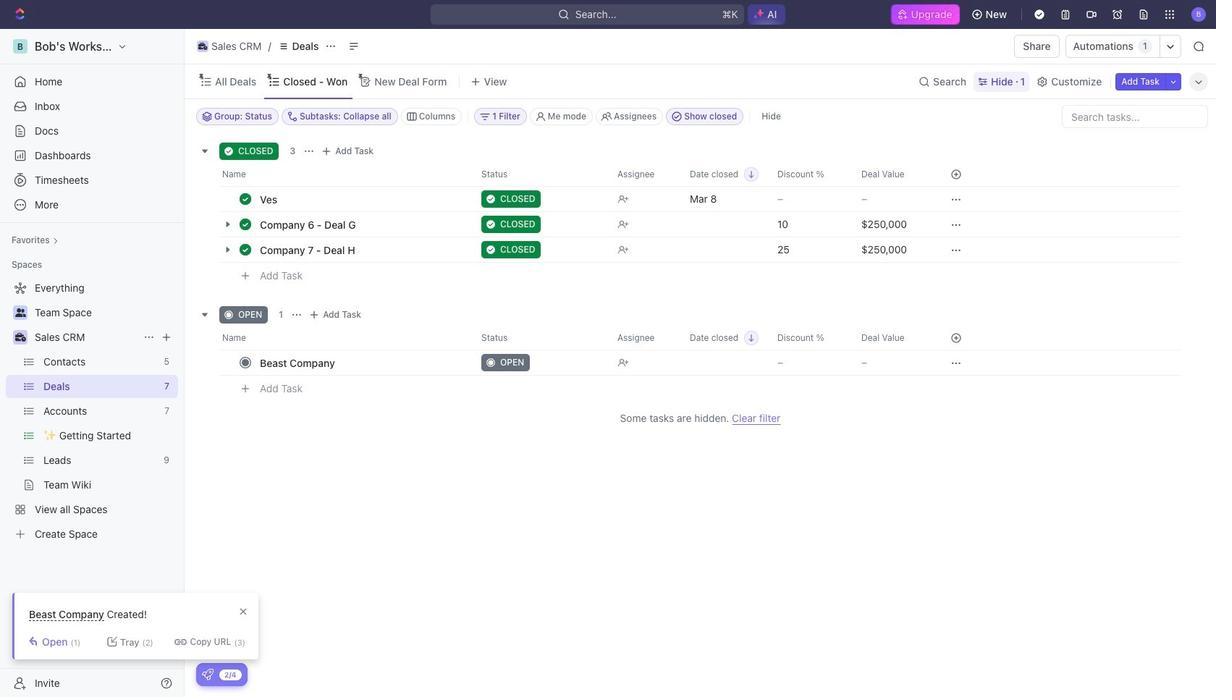 Task type: vqa. For each thing, say whether or not it's contained in the screenshot.
tree inside Sidebar navigation
yes



Task type: describe. For each thing, give the bounding box(es) containing it.
onboarding checklist button image
[[202, 669, 214, 680]]

Search tasks... text field
[[1063, 106, 1207, 127]]

bob's workspace, , element
[[13, 39, 28, 54]]

tree inside the sidebar navigation
[[6, 277, 178, 546]]



Task type: locate. For each thing, give the bounding box(es) containing it.
business time image inside the sidebar navigation
[[15, 333, 26, 342]]

sidebar navigation
[[0, 29, 187, 697]]

onboarding checklist button element
[[202, 669, 214, 680]]

business time image
[[198, 43, 207, 50], [15, 333, 26, 342]]

user group image
[[15, 308, 26, 317]]

0 vertical spatial business time image
[[198, 43, 207, 50]]

tree
[[6, 277, 178, 546]]

1 vertical spatial business time image
[[15, 333, 26, 342]]

0 horizontal spatial business time image
[[15, 333, 26, 342]]

1 horizontal spatial business time image
[[198, 43, 207, 50]]



